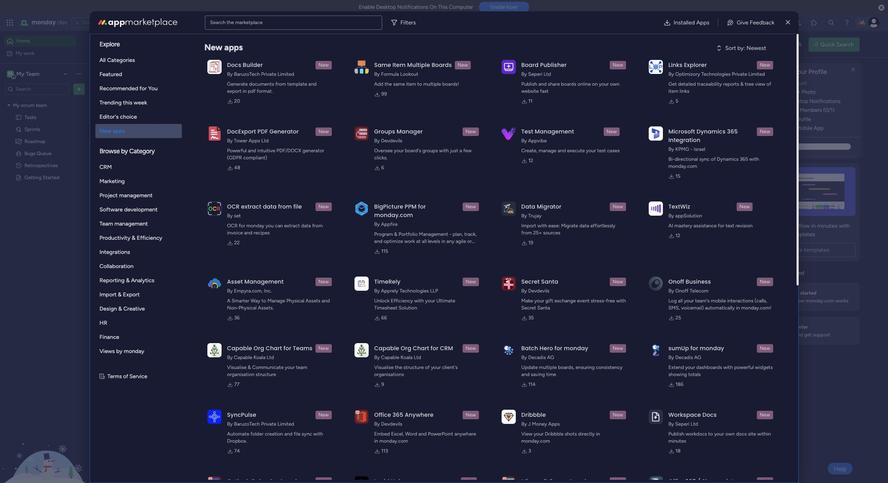 Task type: locate. For each thing, give the bounding box(es) containing it.
ocr for monday you can extract data from invoice and recipes
[[227, 223, 323, 236]]

browse
[[99, 147, 120, 155]]

in
[[243, 88, 247, 94], [811, 223, 816, 229], [441, 239, 445, 245], [736, 305, 740, 311], [596, 431, 600, 437], [374, 439, 378, 445]]

1 horizontal spatial -
[[690, 146, 692, 152]]

1 by baruzotech private limited from the top
[[227, 71, 294, 77]]

by for asset management
[[227, 288, 233, 294]]

boost
[[758, 223, 772, 229]]

1 vertical spatial explore
[[784, 247, 803, 253]]

tree
[[745, 81, 754, 87]]

help button
[[828, 463, 853, 475]]

new for workspace docs
[[760, 412, 770, 418]]

& left inspired
[[769, 270, 773, 276]]

by up organisations
[[374, 355, 380, 361]]

templates down workflow
[[790, 231, 815, 238]]

1 vertical spatial search
[[836, 41, 854, 48]]

your inside view your dribbble shots directly in monday.com
[[534, 431, 544, 437]]

give
[[737, 19, 748, 26], [767, 41, 778, 48]]

to inside publish workdocs to your own docs site within minutes
[[708, 431, 713, 437]]

team inside list box
[[36, 102, 47, 108]]

your inside upload your photo enable desktop notifications invite team members (0/1) complete profile
[[789, 89, 800, 95]]

devdevils down groups manager
[[381, 138, 402, 144]]

by left tower
[[227, 138, 233, 144]]

0 vertical spatial tasks
[[24, 114, 36, 120]]

visualise & communicate your team organisation structure
[[227, 365, 307, 378]]

0 horizontal spatial by capable koala ltd
[[227, 355, 274, 361]]

test
[[521, 128, 533, 136]]

1 vertical spatial file
[[294, 431, 301, 437]]

workspace image up service
[[143, 351, 160, 368]]

give for give feedback
[[737, 19, 748, 26]]

& up 'optimize'
[[394, 231, 397, 238]]

in down "embed"
[[374, 439, 378, 445]]

1 horizontal spatial explore
[[784, 247, 803, 253]]

complete up the setup
[[764, 68, 792, 76]]

santa up gift
[[541, 278, 558, 286]]

app logo image for bigpicture ppm for monday.com
[[354, 202, 369, 216]]

manage
[[267, 298, 285, 304]]

1 horizontal spatial org
[[401, 345, 411, 353]]

by for same item multiple boards
[[374, 71, 380, 77]]

your left docs
[[714, 431, 724, 437]]

scrum inside list box
[[21, 102, 34, 108]]

public board image inside list box
[[15, 114, 22, 121]]

your inside oversee your board's groups with just a few clicks.
[[394, 148, 404, 154]]

update for update multiple boards, ensuring consistency and saving time
[[521, 365, 538, 371]]

1 vertical spatial minutes
[[668, 439, 686, 445]]

get inside 'help center learn and get support'
[[804, 332, 812, 338]]

option
[[0, 99, 90, 100]]

structure inside visualise & communicate your team organisation structure
[[256, 372, 276, 378]]

0 horizontal spatial new apps
[[99, 128, 125, 134]]

dynamics inside microsoft dynamics 365 integration
[[697, 128, 726, 136]]

0 horizontal spatial -
[[449, 231, 451, 238]]

file inside automate folder creation and file sync with dropbox.
[[294, 431, 301, 437]]

decadis down batch
[[528, 355, 546, 361]]

help for help center learn and get support
[[781, 324, 792, 330]]

2 horizontal spatial 365
[[740, 156, 748, 162]]

by down test at the right top of page
[[521, 138, 527, 144]]

item down lookout at the top left
[[406, 81, 416, 87]]

from inside ocr for monday you can extract data from invoice and recipes
[[312, 223, 323, 229]]

powerful
[[227, 148, 247, 154]]

0 horizontal spatial crm
[[99, 164, 112, 171]]

- inside 'program & portfolio management - plan, track, and optimize work at all levels in any agile or hybrid framework'
[[449, 231, 451, 238]]

0 horizontal spatial bugs
[[24, 150, 35, 157]]

and right the 'manage'
[[558, 148, 566, 154]]

0 vertical spatial dynamics
[[697, 128, 726, 136]]

new for board publisher
[[613, 62, 623, 68]]

shots
[[565, 431, 577, 437]]

new for textwiz
[[739, 204, 750, 210]]

excel,
[[391, 431, 404, 437]]

view
[[521, 431, 532, 437]]

communicate
[[252, 365, 284, 371]]

secret up 'make'
[[521, 278, 540, 286]]

apprely
[[381, 288, 398, 294]]

monday.com down 'view'
[[521, 439, 550, 445]]

onoff up by onoff telecom in the bottom right of the page
[[668, 278, 684, 286]]

and up the fast
[[538, 81, 547, 87]]

widgets
[[755, 365, 773, 371]]

docs
[[227, 61, 241, 69], [702, 411, 717, 419]]

devdevils for office
[[381, 422, 402, 428]]

1 vertical spatial management
[[114, 221, 148, 227]]

0 horizontal spatial efficiency
[[137, 235, 162, 241]]

1 horizontal spatial sync
[[699, 156, 710, 162]]

1 ag from the left
[[547, 355, 554, 361]]

chart for teams
[[266, 345, 282, 353]]

publish for workspace docs
[[668, 431, 684, 437]]

1 vertical spatial boards,
[[558, 365, 574, 371]]

the right the add
[[385, 81, 392, 87]]

for inside ocr for monday you can extract data from invoice and recipes
[[239, 223, 245, 229]]

limited for docs builder
[[278, 71, 294, 77]]

app logo image for board publisher
[[501, 60, 516, 74]]

public board image for retrospectives
[[140, 144, 147, 151]]

0 vertical spatial search
[[210, 19, 225, 25]]

2 koala from the left
[[401, 355, 413, 361]]

0 vertical spatial devdevils
[[381, 138, 402, 144]]

by capable koala ltd for capable org chart for teams
[[227, 355, 274, 361]]

in inside boost your workflow in minutes with ready-made templates
[[811, 223, 816, 229]]

1 koala from the left
[[253, 355, 265, 361]]

your inside publish and share boards online on your own website fast
[[599, 81, 609, 87]]

secret santa
[[521, 278, 558, 286]]

file right "creation"
[[294, 431, 301, 437]]

learn up (calls,
[[753, 270, 768, 276]]

ag for for
[[694, 355, 701, 361]]

recent
[[175, 44, 191, 51]]

santa
[[541, 278, 558, 286], [537, 305, 550, 311]]

4 > from the left
[[303, 156, 306, 162]]

ai
[[668, 223, 673, 229]]

install our mobile app
[[771, 125, 824, 132]]

queue down docexport pdf generator
[[264, 144, 281, 151]]

0 vertical spatial update
[[141, 195, 162, 202]]

app logo image for timerely
[[354, 277, 369, 291]]

your up totals at the bottom right
[[685, 365, 695, 371]]

views
[[99, 348, 115, 355]]

team
[[36, 102, 47, 108], [230, 156, 241, 162], [330, 156, 341, 162], [430, 156, 441, 162], [530, 156, 542, 162], [296, 365, 307, 371]]

getting
[[24, 175, 42, 181], [781, 290, 799, 296]]

add to favorites image
[[516, 144, 523, 151]]

0 horizontal spatial multiple
[[423, 81, 441, 87]]

inbox image
[[779, 19, 786, 26]]

syncpulse
[[227, 411, 256, 419]]

0 horizontal spatial ag
[[547, 355, 554, 361]]

0 vertical spatial seperi
[[528, 71, 542, 77]]

christina overa image
[[868, 17, 880, 28]]

lottie animation element
[[553, 31, 752, 58], [0, 412, 90, 484]]

notifications up (0/1)
[[810, 98, 841, 105]]

ltd down the "capable org chart for crm"
[[414, 355, 421, 361]]

by
[[121, 147, 128, 155], [116, 348, 122, 355]]

devdevils up "excel,"
[[381, 422, 402, 428]]

see plans
[[81, 19, 103, 26]]

publish inside publish workdocs to your own docs site within minutes
[[668, 431, 684, 437]]

7 > from the left
[[478, 156, 481, 162]]

by seperi ltd for board
[[521, 71, 551, 77]]

technologies up unlock efficiency with your ultimate timesheet solution
[[400, 288, 429, 294]]

oversee your board's groups with just a few clicks.
[[374, 148, 472, 161]]

(calls,
[[755, 298, 767, 304]]

74
[[234, 448, 240, 454]]

bugs inside list box
[[24, 150, 35, 157]]

crm up marketing
[[99, 164, 112, 171]]

by capable koala ltd up organisation
[[227, 355, 274, 361]]

ppm
[[405, 203, 417, 211]]

explore inside explore templates button
[[784, 247, 803, 253]]

add to favorites image
[[316, 144, 323, 151], [416, 144, 423, 151]]

1 horizontal spatial new apps
[[204, 42, 243, 52]]

private for syncpulse
[[261, 422, 276, 428]]

1 vertical spatial item
[[668, 88, 678, 94]]

private for docs builder
[[261, 71, 276, 77]]

1 horizontal spatial give
[[767, 41, 778, 48]]

board
[[521, 61, 539, 69]]

own right on
[[610, 81, 620, 87]]

by decadis ag for sumup
[[668, 355, 701, 361]]

inbox
[[213, 44, 227, 51]]

marketplace
[[235, 19, 263, 25]]

by up get
[[668, 71, 674, 77]]

0 horizontal spatial chart
[[266, 345, 282, 353]]

plan,
[[453, 231, 463, 238]]

1 vertical spatial devdevils
[[528, 288, 549, 294]]

import with ease: migrate data effortlessly from 25+ sources
[[521, 223, 615, 236]]

give left feedback
[[737, 19, 748, 26]]

for left you
[[139, 85, 147, 92]]

execute
[[567, 148, 585, 154]]

by devdevils
[[374, 138, 402, 144], [521, 288, 549, 294], [374, 422, 402, 428]]

baruzotech for docs builder
[[234, 71, 260, 77]]

new apps down editor's
[[99, 128, 125, 134]]

public board image for bugs queue
[[240, 144, 248, 151]]

help
[[781, 324, 792, 330], [834, 466, 847, 473]]

your for complete
[[794, 68, 807, 76]]

& right design
[[118, 306, 122, 312]]

0 horizontal spatial by decadis ag
[[521, 355, 554, 361]]

generate documents from template and export in pdf format.
[[227, 81, 317, 94]]

& inside get detailed traceability reports & tree view of item links
[[740, 81, 744, 87]]

minutes up 18
[[668, 439, 686, 445]]

66
[[381, 315, 387, 321]]

0 vertical spatial all
[[422, 239, 427, 245]]

profile up mobile
[[796, 116, 811, 123]]

1 vertical spatial tasks
[[451, 144, 465, 151]]

0 horizontal spatial by seperi ltd
[[521, 71, 551, 77]]

own inside publish workdocs to your own docs site within minutes
[[725, 431, 735, 437]]

- up any
[[449, 231, 451, 238]]

office 365 anywhere
[[374, 411, 434, 419]]

terms of use image
[[99, 373, 105, 381]]

by left j
[[521, 422, 527, 428]]

new for capable org chart for teams
[[318, 346, 329, 352]]

4 monday dev > my team > my scrum team from the left
[[449, 156, 542, 162]]

apps right installed
[[696, 19, 710, 26]]

sync
[[699, 156, 710, 162], [302, 431, 312, 437]]

pdf
[[248, 88, 256, 94]]

with inside import with ease: migrate data effortlessly from 25+ sources
[[537, 223, 547, 229]]

bugs queue up compliant)
[[250, 144, 281, 151]]

update for update feed (inbox)
[[141, 195, 162, 202]]

sort
[[725, 45, 736, 51]]

apps image
[[810, 19, 818, 26]]

1 horizontal spatial update
[[521, 365, 538, 371]]

and up the hybrid
[[374, 239, 382, 245]]

of inside bi-directional sync of dynamics 365 with monday.com
[[711, 156, 716, 162]]

give inside give feedback 'button'
[[737, 19, 748, 26]]

for
[[139, 85, 147, 92], [418, 203, 426, 211], [239, 223, 245, 229], [718, 223, 724, 229], [284, 345, 291, 353], [431, 345, 438, 353], [555, 345, 562, 353], [690, 345, 698, 353]]

update inside update multiple boards, ensuring consistency and saving time
[[521, 365, 538, 371]]

profile up setup account link
[[809, 68, 827, 76]]

1 by capable koala ltd from the left
[[227, 355, 274, 361]]

2 by capable koala ltd from the left
[[374, 355, 421, 361]]

1 horizontal spatial ag
[[694, 355, 701, 361]]

2 vertical spatial by devdevils
[[374, 422, 402, 428]]

the up organisations
[[395, 365, 402, 371]]

list box
[[0, 98, 90, 279]]

my work
[[16, 50, 34, 56]]

notifications image
[[764, 19, 771, 26]]

your inside make your gift exchange event stress-free with secret santa
[[534, 298, 544, 304]]

0 vertical spatial workspace image
[[7, 70, 14, 78]]

new for links explorer
[[760, 62, 770, 68]]

assistance
[[694, 223, 717, 229]]

devdevils for groups
[[381, 138, 402, 144]]

ltd for capable org chart for crm
[[414, 355, 421, 361]]

generate
[[227, 81, 248, 87]]

2 add to favorites image from the left
[[416, 144, 423, 151]]

0 horizontal spatial explore
[[99, 40, 120, 48]]

2 vertical spatial devdevils
[[381, 422, 402, 428]]

chart for crm
[[413, 345, 429, 353]]

1 org from the left
[[254, 345, 264, 353]]

0 horizontal spatial own
[[610, 81, 620, 87]]

in inside 'program & portfolio management - plan, track, and optimize work at all levels in any agile or hybrid framework'
[[441, 239, 445, 245]]

by devdevils down groups
[[374, 138, 402, 144]]

1 vertical spatial your
[[789, 89, 800, 95]]

decadis down sumup
[[675, 355, 693, 361]]

0 horizontal spatial org
[[254, 345, 264, 353]]

by devdevils down office
[[374, 422, 402, 428]]

1 vertical spatial retrospectives
[[24, 163, 58, 169]]

installed
[[674, 19, 695, 26]]

by for capable org chart for teams
[[227, 355, 233, 361]]

0 horizontal spatial 12
[[528, 158, 533, 164]]

and inside publish and share boards online on your own website fast
[[538, 81, 547, 87]]

limited for syncpulse
[[278, 422, 294, 428]]

0 horizontal spatial boards,
[[193, 44, 211, 51]]

0 vertical spatial management
[[119, 192, 153, 199]]

in inside embed excel, word and powerpoint anywhere in monday.com
[[374, 439, 378, 445]]

1 horizontal spatial management
[[419, 231, 448, 238]]

0 vertical spatial crm
[[99, 164, 112, 171]]

new for docs builder
[[318, 62, 329, 68]]

2 horizontal spatial public board image
[[440, 144, 448, 151]]

new for asset management
[[318, 279, 329, 285]]

1 vertical spatial complete
[[771, 116, 795, 123]]

0 vertical spatial onoff
[[668, 278, 684, 286]]

1 horizontal spatial physical
[[286, 298, 304, 304]]

new for same item multiple boards
[[458, 62, 468, 68]]

desktop down 'photo'
[[788, 98, 808, 105]]

1 vertical spatial crm
[[440, 345, 453, 353]]

app logo image for capable org chart for crm
[[354, 343, 369, 358]]

all right "log"
[[678, 298, 683, 304]]

publish inside publish and share boards online on your own website fast
[[521, 81, 537, 87]]

give feedback link
[[721, 15, 780, 30]]

item inside get detailed traceability reports & tree view of item links
[[668, 88, 678, 94]]

0 horizontal spatial help
[[781, 324, 792, 330]]

getting inside list box
[[24, 175, 42, 181]]

2 > from the left
[[202, 156, 206, 162]]

& for reporting & analytics
[[126, 277, 130, 284]]

dev
[[57, 18, 68, 27], [168, 156, 176, 162], [268, 156, 276, 162], [368, 156, 376, 162], [468, 156, 476, 162]]

0 horizontal spatial update
[[141, 195, 162, 202]]

get left inspired
[[774, 270, 783, 276]]

public board image left just
[[440, 144, 448, 151]]

onoff down onoff business
[[675, 288, 688, 294]]

terms
[[108, 374, 122, 380]]

& down team management
[[132, 235, 135, 241]]

2 horizontal spatial enable
[[771, 98, 787, 105]]

your for upload
[[789, 89, 800, 95]]

dapulse x slim image
[[786, 18, 790, 27], [849, 66, 858, 74]]

getting started element
[[753, 283, 860, 311]]

org for capable org chart for crm
[[401, 345, 411, 353]]

& inside 'program & portfolio management - plan, track, and optimize work at all levels in any agile or hybrid framework'
[[394, 231, 397, 238]]

multiple
[[407, 61, 430, 69]]

& inside visualise & communicate your team organisation structure
[[248, 365, 251, 371]]

public board image
[[140, 144, 147, 151], [440, 144, 448, 151], [15, 174, 22, 181]]

all inside log all your team's mobile interactions (calls, sms, voicemail) automatically in monday.com!
[[678, 298, 683, 304]]

0 vertical spatial profile
[[809, 68, 827, 76]]

and up compliant)
[[248, 148, 256, 154]]

new for groups manager
[[466, 129, 476, 135]]

learn for getting
[[781, 298, 794, 304]]

your
[[794, 68, 807, 76], [789, 89, 800, 95]]

extract up the recipes
[[241, 203, 261, 211]]

my team
[[16, 70, 40, 77]]

1 visualise from the left
[[227, 365, 247, 371]]

0 vertical spatial getting
[[24, 175, 42, 181]]

data up you in the top of the page
[[263, 203, 277, 211]]

extract right can
[[284, 223, 300, 229]]

0 horizontal spatial technologies
[[400, 288, 429, 294]]

templates inside button
[[804, 247, 829, 253]]

in inside log all your team's mobile interactions (calls, sms, voicemail) automatically in monday.com!
[[736, 305, 740, 311]]

99
[[381, 91, 387, 97]]

15
[[676, 173, 680, 179]]

apps right money
[[548, 422, 560, 428]]

get
[[774, 270, 783, 276], [804, 332, 812, 338]]

workspaces down 'analytics'
[[151, 292, 186, 300]]

explore for explore templates
[[784, 247, 803, 253]]

file up ocr for monday you can extract data from invoice and recipes
[[293, 203, 302, 211]]

data migrator
[[521, 203, 561, 211]]

by for timerely
[[374, 288, 380, 294]]

dynamics up israel
[[697, 128, 726, 136]]

installed apps button
[[658, 15, 715, 30]]

ltd down workspace docs
[[691, 422, 698, 428]]

ocr for ocr for monday you can extract data from invoice and recipes
[[227, 223, 238, 229]]

export
[[123, 291, 140, 298]]

by up unlock at the bottom of the page
[[374, 288, 380, 294]]

1 horizontal spatial by capable koala ltd
[[374, 355, 421, 361]]

of right view
[[767, 81, 771, 87]]

access
[[143, 44, 160, 51]]

apps down pdf
[[249, 138, 260, 144]]

learn inside getting started learn how monday.com works
[[781, 298, 794, 304]]

management for team management
[[114, 221, 148, 227]]

structure inside visualise the structure of your client's organisations
[[403, 365, 424, 371]]

0 horizontal spatial to
[[261, 298, 266, 304]]

with inside oversee your board's groups with just a few clicks.
[[439, 148, 449, 154]]

1 horizontal spatial extract
[[284, 223, 300, 229]]

monday.com inside bigpicture ppm for monday.com
[[374, 211, 413, 219]]

import up design
[[99, 291, 117, 298]]

public board image right browse
[[140, 144, 147, 151]]

1 vertical spatial secret
[[521, 305, 536, 311]]

marketing
[[99, 178, 125, 185]]

new for docexport pdf generator
[[318, 129, 329, 135]]

by devdevils down "secret santa"
[[521, 288, 549, 294]]

import inside import with ease: migrate data effortlessly from 25+ sources
[[521, 223, 536, 229]]

solution
[[399, 305, 417, 311]]

2 by decadis ag from the left
[[668, 355, 701, 361]]

app logo image for data migrator
[[501, 202, 516, 216]]

from inside generate documents from template and export in pdf format.
[[275, 81, 286, 87]]

search up inbox
[[210, 19, 225, 25]]

0 vertical spatial extract
[[241, 203, 261, 211]]

v2 bolt switch image
[[814, 41, 819, 48]]

log
[[668, 298, 677, 304]]

by for browse
[[121, 147, 128, 155]]

1 vertical spatial give
[[767, 41, 778, 48]]

by decadis ag
[[521, 355, 554, 361], [668, 355, 701, 361]]

new for syncpulse
[[318, 412, 329, 418]]

koala up communicate
[[253, 355, 265, 361]]

8 > from the left
[[503, 156, 506, 162]]

a
[[460, 148, 462, 154]]

your down money
[[534, 431, 544, 437]]

dashboards
[[696, 365, 722, 371]]

2 ag from the left
[[694, 355, 701, 361]]

& left export at the bottom left of the page
[[118, 291, 122, 298]]

0 horizontal spatial item
[[406, 81, 416, 87]]

enable inside upload your photo enable desktop notifications invite team members (0/1) complete profile
[[771, 98, 787, 105]]

3 monday dev > my team > my scrum team from the left
[[349, 156, 441, 162]]

by baruzotech private limited for syncpulse
[[227, 422, 294, 428]]

sumup
[[668, 345, 689, 353]]

by devdevils for groups
[[374, 138, 402, 144]]

lottie animation image
[[0, 412, 90, 484]]

links
[[668, 61, 682, 69]]

1 horizontal spatial work
[[404, 239, 415, 245]]

app logo image for batch hero for monday
[[501, 343, 516, 358]]

1 decadis from the left
[[528, 355, 546, 361]]

0 horizontal spatial apps
[[249, 138, 260, 144]]

0 vertical spatial new apps
[[204, 42, 243, 52]]

time
[[546, 372, 556, 378]]

secret inside make your gift exchange event stress-free with secret santa
[[521, 305, 536, 311]]

from
[[275, 81, 286, 87], [278, 203, 292, 211], [312, 223, 323, 229], [521, 230, 532, 236]]

santa down gift
[[537, 305, 550, 311]]

photo
[[801, 89, 816, 95]]

1 horizontal spatial efficiency
[[391, 298, 413, 304]]

0 vertical spatial by
[[121, 147, 128, 155]]

your inside publish workdocs to your own docs site within minutes
[[714, 431, 724, 437]]

new for bigpicture ppm for monday.com
[[466, 204, 476, 210]]

by right views
[[116, 348, 122, 355]]

help inside button
[[834, 466, 847, 473]]

dribbble left shots
[[545, 431, 564, 437]]

0 horizontal spatial notifications
[[397, 4, 428, 10]]

1 horizontal spatial crm
[[440, 345, 453, 353]]

app logo image
[[207, 60, 221, 74], [354, 60, 369, 74], [501, 60, 516, 74], [649, 60, 663, 74], [207, 126, 221, 141], [354, 126, 369, 141], [501, 126, 516, 141], [649, 126, 663, 141], [354, 202, 369, 216], [501, 202, 516, 216], [649, 202, 663, 216], [207, 202, 221, 216], [207, 277, 221, 291], [354, 277, 369, 291], [501, 277, 516, 291], [649, 277, 663, 291], [501, 343, 516, 358], [207, 343, 221, 358], [354, 343, 369, 358], [649, 343, 663, 358], [207, 410, 221, 424], [354, 410, 369, 424], [501, 410, 516, 424], [649, 410, 663, 424]]

caret down image
[[7, 103, 10, 108]]

2 decadis from the left
[[675, 355, 693, 361]]

2 secret from the top
[[521, 305, 536, 311]]

1 vertical spatial desktop
[[788, 98, 808, 105]]

2 org from the left
[[401, 345, 411, 353]]

app logo image for workspace docs
[[649, 410, 663, 424]]

now!
[[506, 4, 518, 10]]

and inside good morning, christina! quickly access your recent boards, inbox and workspaces
[[228, 44, 238, 51]]

import down by trujay
[[521, 223, 536, 229]]

saving
[[531, 372, 545, 378]]

bugs queue inside list box
[[24, 150, 52, 157]]

by for groups manager
[[374, 138, 380, 144]]

1 by decadis ag from the left
[[521, 355, 554, 361]]

by capable koala ltd
[[227, 355, 274, 361], [374, 355, 421, 361]]

center
[[793, 324, 808, 330]]

new for batch hero for monday
[[613, 346, 623, 352]]

113
[[381, 448, 388, 454]]

circle o image
[[764, 126, 769, 131]]

documents
[[249, 81, 274, 87]]

1 horizontal spatial public board image
[[140, 144, 147, 151]]

0 vertical spatial by baruzotech private limited
[[227, 71, 294, 77]]

workspace image containing m
[[7, 70, 14, 78]]

1 ocr from the top
[[227, 203, 240, 211]]

0 vertical spatial work
[[24, 50, 34, 56]]

enable now! button
[[479, 2, 529, 12]]

workspace
[[668, 411, 701, 419]]

ocr inside ocr for monday you can extract data from invoice and recipes
[[227, 223, 238, 229]]

by for workspace docs
[[668, 422, 674, 428]]

team inside visualise & communicate your team organisation structure
[[296, 365, 307, 371]]

2 by baruzotech private limited from the top
[[227, 422, 294, 428]]

learn inside 'help center learn and get support'
[[781, 332, 794, 338]]

getting inside getting started learn how monday.com works
[[781, 290, 799, 296]]

the for same
[[385, 81, 392, 87]]

templates inside boost your workflow in minutes with ready-made templates
[[790, 231, 815, 238]]

public board image
[[15, 114, 22, 121], [240, 144, 248, 151]]

public board image up (gdpr
[[240, 144, 248, 151]]

1 horizontal spatial workspace image
[[143, 351, 160, 368]]

management for project management
[[119, 192, 153, 199]]

by up the add
[[374, 71, 380, 77]]

inspired
[[784, 270, 804, 276]]

app logo image for dribbble
[[501, 410, 516, 424]]

12 for textwiz
[[676, 233, 680, 239]]

dynamics inside bi-directional sync of dynamics 365 with monday.com
[[717, 156, 739, 162]]

365 inside bi-directional sync of dynamics 365 with monday.com
[[740, 156, 748, 162]]

explore up all
[[99, 40, 120, 48]]

0 vertical spatial help
[[781, 324, 792, 330]]

templates down boost your workflow in minutes with ready-made templates
[[804, 247, 829, 253]]

and inside 'help center learn and get support'
[[795, 332, 803, 338]]

2 chart from the left
[[413, 345, 429, 353]]

getting for getting started
[[24, 175, 42, 181]]

Search in workspace field
[[15, 85, 59, 93]]

dropbox.
[[227, 439, 247, 445]]

visualise inside visualise & communicate your team organisation structure
[[227, 365, 247, 371]]

2 visualise from the left
[[374, 365, 394, 371]]

visualise inside visualise the structure of your client's organisations
[[374, 365, 394, 371]]

monday.com inside bi-directional sync of dynamics 365 with monday.com
[[668, 163, 697, 169]]

public board image down the my scrum team
[[15, 114, 22, 121]]

your up account
[[794, 68, 807, 76]]

0 vertical spatial ocr
[[227, 203, 240, 211]]

1 baruzotech from the top
[[234, 71, 260, 77]]

by capable koala ltd down the "capable org chart for crm"
[[374, 355, 421, 361]]

1 horizontal spatial desktop
[[788, 98, 808, 105]]

public board image for tasks
[[440, 144, 448, 151]]

app logo image for microsoft dynamics 365 integration
[[649, 126, 663, 141]]

enable desktop notifications on this computer
[[359, 4, 473, 10]]

sync inside automate folder creation and file sync with dropbox.
[[302, 431, 312, 437]]

monday up home button
[[32, 18, 56, 27]]

0 vertical spatial retrospectives
[[150, 144, 189, 151]]

visualise for capable org chart for teams
[[227, 365, 247, 371]]

1 horizontal spatial own
[[725, 431, 735, 437]]

0 horizontal spatial sync
[[302, 431, 312, 437]]

getting up how
[[781, 290, 799, 296]]

enable for enable desktop notifications on this computer
[[359, 4, 375, 10]]

interactions
[[727, 298, 753, 304]]

workspace image
[[7, 70, 14, 78], [143, 351, 160, 368]]

by up generate
[[227, 71, 233, 77]]

ltd down capable org chart for teams
[[267, 355, 274, 361]]

your up made
[[774, 223, 785, 229]]

2 baruzotech from the top
[[234, 422, 260, 428]]

365
[[727, 128, 738, 136], [740, 156, 748, 162], [393, 411, 403, 419]]

by for office 365 anywhere
[[374, 422, 380, 428]]

your inside extend your dashboards with powerful widgets showing totals
[[685, 365, 695, 371]]

0 vertical spatial secret
[[521, 278, 540, 286]]

0 horizontal spatial work
[[24, 50, 34, 56]]

ag down batch hero for monday
[[547, 355, 554, 361]]

0 horizontal spatial 365
[[393, 411, 403, 419]]

2 ocr from the top
[[227, 223, 238, 229]]

this
[[123, 99, 132, 106]]

help inside 'help center learn and get support'
[[781, 324, 792, 330]]

apps inside button
[[696, 19, 710, 26]]

feed
[[164, 195, 177, 202]]

private up the documents at the top
[[261, 71, 276, 77]]

app logo image for office 365 anywhere
[[354, 410, 369, 424]]

public board image left getting started
[[15, 174, 22, 181]]

by formula lookout
[[374, 71, 418, 77]]

and right assets
[[322, 298, 330, 304]]

1 chart from the left
[[266, 345, 282, 353]]

technologies up traceability
[[701, 71, 731, 77]]



Task type: describe. For each thing, give the bounding box(es) containing it.
scrum down 'create,'
[[515, 156, 529, 162]]

recommended
[[99, 85, 138, 92]]

enable desktop notifications link
[[771, 97, 860, 105]]

invoice
[[227, 230, 243, 236]]

new for onoff business
[[760, 279, 770, 285]]

explore templates
[[784, 247, 829, 253]]

import for import with ease: migrate data effortlessly from 25+ sources
[[521, 223, 536, 229]]

upload your photo link
[[771, 88, 860, 96]]

baruzotech for syncpulse
[[234, 422, 260, 428]]

by seperi ltd for workspace
[[668, 422, 698, 428]]

1 add to favorites image from the left
[[316, 144, 323, 151]]

by for test management
[[521, 138, 527, 144]]

templates image image
[[760, 167, 853, 216]]

by for data migrator
[[521, 213, 527, 219]]

monday up ensuring
[[564, 345, 588, 353]]

integration
[[668, 136, 700, 144]]

work inside my work button
[[24, 50, 34, 56]]

minutes inside publish workdocs to your own docs site within minutes
[[668, 439, 686, 445]]

with inside make your gift exchange event stress-free with secret santa
[[616, 298, 626, 304]]

public board image for getting started
[[15, 174, 22, 181]]

1 horizontal spatial to
[[417, 81, 422, 87]]

ai mastery assistance for text revision
[[668, 223, 753, 229]]

this
[[438, 4, 448, 10]]

how
[[795, 298, 804, 304]]

monday.com inside view your dribbble shots directly in monday.com
[[521, 439, 550, 445]]

app logo image for links explorer
[[649, 60, 663, 74]]

0 vertical spatial efficiency
[[137, 235, 162, 241]]

0 horizontal spatial lottie animation element
[[0, 412, 90, 484]]

invite
[[771, 107, 784, 114]]

boards
[[432, 61, 452, 69]]

and inside powerful and intuitive pdf/docx generator (gdpr compliant)
[[248, 148, 256, 154]]

multiple inside update multiple boards, ensuring consistency and saving time
[[539, 365, 557, 371]]

anywhere
[[405, 411, 434, 419]]

app logo image for capable org chart for teams
[[207, 343, 221, 358]]

getting started
[[24, 175, 59, 181]]

of right "terms"
[[123, 374, 128, 380]]

app logo image for same item multiple boards
[[354, 60, 369, 74]]

make your gift exchange event stress-free with secret santa
[[521, 298, 626, 311]]

1 vertical spatial docs
[[702, 411, 717, 419]]

by for docs builder
[[227, 71, 233, 77]]

timesheet
[[374, 305, 397, 311]]

consistency
[[596, 365, 623, 371]]

few
[[463, 148, 472, 154]]

app logo image for docexport pdf generator
[[207, 126, 221, 141]]

app logo image for groups manager
[[354, 126, 369, 141]]

docs
[[736, 431, 747, 437]]

santa inside make your gift exchange event stress-free with secret santa
[[537, 305, 550, 311]]

docexport
[[227, 128, 256, 136]]

monday down category
[[149, 156, 166, 162]]

by for batch hero for monday
[[521, 355, 527, 361]]

file for and
[[294, 431, 301, 437]]

from inside import with ease: migrate data effortlessly from 25+ sources
[[521, 230, 532, 236]]

bugs inside quick search results list box
[[250, 144, 263, 151]]

any
[[447, 239, 454, 245]]

recipes
[[254, 230, 270, 236]]

for inside bigpicture ppm for monday.com
[[418, 203, 426, 211]]

1 image
[[785, 15, 791, 23]]

monday up the dashboards
[[700, 345, 724, 353]]

your inside unlock efficiency with your ultimate timesheet solution
[[425, 298, 435, 304]]

apps marketplace image
[[98, 18, 177, 27]]

by trujay
[[521, 213, 542, 219]]

365 inside microsoft dynamics 365 integration
[[727, 128, 738, 136]]

ocr for ocr extract data from file
[[227, 203, 240, 211]]

0 vertical spatial physical
[[286, 298, 304, 304]]

app logo image for syncpulse
[[207, 410, 221, 424]]

for left text
[[718, 223, 724, 229]]

set
[[234, 213, 241, 219]]

new for ocr extract data from file
[[318, 204, 329, 210]]

by decadis ag for batch
[[521, 355, 554, 361]]

0 horizontal spatial extract
[[241, 203, 261, 211]]

1 vertical spatial onoff
[[675, 288, 688, 294]]

minutes inside boost your workflow in minutes with ready-made templates
[[817, 223, 837, 229]]

1 horizontal spatial apps
[[224, 42, 243, 52]]

(gdpr
[[227, 155, 242, 161]]

appsolution
[[675, 213, 702, 219]]

by for sumup for monday
[[668, 355, 674, 361]]

1 vertical spatial apps
[[249, 138, 260, 144]]

1 > from the left
[[177, 156, 180, 162]]

app logo image for secret santa
[[501, 277, 516, 291]]

invite members image
[[795, 19, 802, 26]]

a smarter way to manage physical assets and non-physical assets.
[[227, 298, 330, 311]]

links
[[680, 88, 689, 94]]

monday inside ocr for monday you can extract data from invoice and recipes
[[246, 223, 264, 229]]

search everything image
[[828, 19, 835, 26]]

all inside 'program & portfolio management - plan, track, and optimize work at all levels in any agile or hybrid framework'
[[422, 239, 427, 245]]

week
[[134, 99, 147, 106]]

technologies for timerely
[[400, 288, 429, 294]]

& for visualise & communicate your team organisation structure
[[248, 365, 251, 371]]

project
[[99, 192, 118, 199]]

check circle image
[[764, 81, 769, 86]]

by for onoff business
[[668, 288, 674, 294]]

retrospectives inside list box
[[24, 163, 58, 169]]

0 vertical spatial learn
[[753, 270, 768, 276]]

1 vertical spatial dapulse x slim image
[[849, 66, 858, 74]]

1 secret from the top
[[521, 278, 540, 286]]

3 > from the left
[[277, 156, 280, 162]]

pdf
[[257, 128, 268, 136]]

setup
[[771, 80, 785, 86]]

in inside view your dribbble shots directly in monday.com
[[596, 431, 600, 437]]

new for capable org chart for crm
[[466, 346, 476, 352]]

llp
[[430, 288, 438, 294]]

sync inside bi-directional sync of dynamics 365 with monday.com
[[699, 156, 710, 162]]

you
[[148, 85, 158, 92]]

for up visualise the structure of your client's organisations
[[431, 345, 438, 353]]

tasks inside list box
[[24, 114, 36, 120]]

home button
[[4, 35, 76, 47]]

your inside good morning, christina! quickly access your recent boards, inbox and workspaces
[[162, 44, 173, 51]]

6
[[381, 165, 384, 171]]

and inside ocr for monday you can extract data from invoice and recipes
[[244, 230, 252, 236]]

explore for explore
[[99, 40, 120, 48]]

add the same item to multiple boards!
[[374, 81, 459, 87]]

terms of service link
[[108, 373, 147, 381]]

ltd for capable org chart for teams
[[267, 355, 274, 361]]

5 > from the left
[[377, 156, 381, 162]]

online
[[577, 81, 591, 87]]

manage
[[539, 148, 556, 154]]

christina!
[[157, 37, 178, 43]]

views by monday
[[99, 348, 144, 355]]

boards, inside update multiple boards, ensuring consistency and saving time
[[558, 365, 574, 371]]

track,
[[464, 231, 477, 238]]

see plans button
[[72, 17, 106, 28]]

by set
[[227, 213, 241, 219]]

management for asset management
[[244, 278, 284, 286]]

workspace selection element
[[7, 70, 41, 79]]

management inside 'program & portfolio management - plan, track, and optimize work at all levels in any agile or hybrid framework'
[[419, 231, 448, 238]]

own inside publish and share boards online on your own website fast
[[610, 81, 620, 87]]

12 for test management
[[528, 158, 533, 164]]

by baruzotech private limited for docs builder
[[227, 71, 294, 77]]

by for dribbble
[[521, 422, 527, 428]]

new for secret santa
[[613, 279, 623, 285]]

private up 'reports'
[[732, 71, 747, 77]]

with inside automate folder creation and file sync with dropbox.
[[313, 431, 323, 437]]

way
[[251, 298, 260, 304]]

with inside boost your workflow in minutes with ready-made templates
[[839, 223, 850, 229]]

my inside workspace selection element
[[16, 70, 24, 77]]

org for capable org chart for teams
[[254, 345, 264, 353]]

scrum down generator
[[315, 156, 329, 162]]

0 horizontal spatial dapulse x slim image
[[786, 18, 790, 27]]

update feed (inbox)
[[141, 195, 200, 202]]

file for from
[[293, 203, 302, 211]]

decadis for batch
[[528, 355, 546, 361]]

close my workspaces image
[[131, 292, 139, 300]]

generator
[[269, 128, 299, 136]]

effortlessly
[[590, 223, 615, 229]]

for left teams
[[284, 345, 291, 353]]

quick search results list box
[[131, 80, 736, 174]]

bugs queue inside quick search results list box
[[250, 144, 281, 151]]

in inside generate documents from template and export in pdf format.
[[243, 88, 247, 94]]

limited up view
[[748, 71, 765, 77]]

and inside 'program & portfolio management - plan, track, and optimize work at all levels in any agile or hybrid framework'
[[374, 239, 382, 245]]

for right hero
[[555, 345, 562, 353]]

with inside extend your dashboards with powerful widgets showing totals
[[723, 365, 733, 371]]

work inside 'program & portfolio management - plan, track, and optimize work at all levels in any agile or hybrid framework'
[[404, 239, 415, 245]]

the for capable
[[395, 365, 402, 371]]

1 vertical spatial workspace image
[[143, 351, 160, 368]]

new for microsoft dynamics 365 integration
[[760, 129, 770, 135]]

app logo image for test management
[[501, 126, 516, 141]]

ltd down board publisher
[[544, 71, 551, 77]]

ultimate
[[436, 298, 455, 304]]

framework
[[389, 246, 413, 252]]

efficiency inside unlock efficiency with your ultimate timesheet solution
[[391, 298, 413, 304]]

get
[[668, 81, 677, 87]]

program
[[374, 231, 393, 238]]

by for links explorer
[[668, 71, 674, 77]]

give for give feedback
[[767, 41, 778, 48]]

within
[[757, 431, 771, 437]]

word
[[405, 431, 417, 437]]

0 vertical spatial lottie animation element
[[553, 31, 752, 58]]

by for bigpicture ppm for monday.com
[[374, 222, 380, 228]]

close update feed (inbox) image
[[131, 194, 139, 203]]

workspaces inside good morning, christina! quickly access your recent boards, inbox and workspaces
[[239, 44, 270, 51]]

by for microsoft dynamics 365 integration
[[668, 146, 674, 152]]

notifications inside upload your photo enable desktop notifications invite team members (0/1) complete profile
[[810, 98, 841, 105]]

team inside workspace selection element
[[26, 70, 40, 77]]

good morning, christina! quickly access your recent boards, inbox and workspaces
[[122, 37, 270, 51]]

2 vertical spatial 365
[[393, 411, 403, 419]]

automate
[[227, 431, 249, 437]]

& for learn & get inspired
[[769, 270, 773, 276]]

install
[[771, 125, 785, 132]]

20
[[234, 98, 240, 104]]

choice
[[120, 113, 137, 120]]

data inside import with ease: migrate data effortlessly from 25+ sources
[[579, 223, 589, 229]]

boost your workflow in minutes with ready-made templates
[[758, 223, 850, 238]]

& for design & creative
[[118, 306, 122, 312]]

directly
[[578, 431, 595, 437]]

ag for hero
[[547, 355, 554, 361]]

& for import & export
[[118, 291, 122, 298]]

1 monday dev > my team > my scrum team from the left
[[149, 156, 241, 162]]

search inside button
[[836, 41, 854, 48]]

mobile
[[711, 298, 726, 304]]

management for test management
[[535, 128, 574, 136]]

scrum down groups
[[415, 156, 429, 162]]

0 horizontal spatial search
[[210, 19, 225, 25]]

9
[[381, 382, 384, 388]]

0 vertical spatial the
[[227, 19, 234, 25]]

of inside visualise the structure of your client's organisations
[[425, 365, 430, 371]]

app logo image for sumup for monday
[[649, 343, 663, 358]]

technologies for links explorer
[[701, 71, 731, 77]]

smarter
[[232, 298, 249, 304]]

and inside generate documents from template and export in pdf format.
[[308, 81, 317, 87]]

0 horizontal spatial docs
[[227, 61, 241, 69]]

your left test
[[586, 148, 596, 154]]

scrum down powerful
[[215, 156, 228, 162]]

getting for getting started learn how monday.com works
[[781, 290, 799, 296]]

by for syncpulse
[[227, 422, 233, 428]]

batch
[[521, 345, 538, 353]]

boards, inside good morning, christina! quickly access your recent boards, inbox and workspaces
[[193, 44, 211, 51]]

monday down a
[[449, 156, 467, 162]]

dapulse close image
[[878, 4, 885, 11]]

event
[[577, 298, 590, 304]]

monday.com inside embed excel, word and powerpoint anywhere in monday.com
[[379, 439, 408, 445]]

category
[[129, 147, 155, 155]]

koala for capable org chart for teams
[[253, 355, 265, 361]]

lookout
[[400, 71, 418, 77]]

select product image
[[6, 19, 13, 26]]

and inside automate folder creation and file sync with dropbox.
[[284, 431, 292, 437]]

decadis for sumup
[[675, 355, 693, 361]]

team inside upload your photo enable desktop notifications invite team members (0/1) complete profile
[[786, 107, 798, 114]]

1 vertical spatial apps
[[113, 128, 125, 134]]

monday up service
[[124, 348, 144, 355]]

(0/1)
[[823, 107, 835, 114]]

free
[[606, 298, 615, 304]]

retrospectives inside quick search results list box
[[150, 144, 189, 151]]

import for import & export
[[99, 291, 117, 298]]

account
[[787, 80, 807, 86]]

0 horizontal spatial desktop
[[376, 4, 396, 10]]

groups
[[422, 148, 438, 154]]

0 horizontal spatial workspaces
[[151, 292, 186, 300]]

install our mobile app link
[[764, 125, 860, 133]]

by for docexport pdf generator
[[227, 138, 233, 144]]

v2 user feedback image
[[759, 41, 764, 48]]

monday left clicks.
[[349, 156, 367, 162]]

35
[[528, 315, 534, 321]]

2 monday dev > my team > my scrum team from the left
[[249, 156, 341, 162]]

0 horizontal spatial get
[[774, 270, 783, 276]]

help image
[[843, 19, 850, 26]]

6 > from the left
[[403, 156, 406, 162]]

by devdevils for office
[[374, 422, 402, 428]]

& for productivity & efficiency
[[132, 235, 135, 241]]

by:
[[737, 45, 745, 51]]

and inside 'a smarter way to manage physical assets and non-physical assets.'
[[322, 298, 330, 304]]

monday.com inside getting started learn how monday.com works
[[806, 298, 834, 304]]

your inside log all your team's mobile interactions (calls, sms, voicemail) automatically in monday.com!
[[684, 298, 694, 304]]

0 vertical spatial dribbble
[[521, 411, 546, 419]]

queue inside quick search results list box
[[264, 144, 281, 151]]

public board image for tasks
[[15, 114, 22, 121]]

desktop inside upload your photo enable desktop notifications invite team members (0/1) complete profile
[[788, 98, 808, 105]]

complete inside upload your photo enable desktop notifications invite team members (0/1) complete profile
[[771, 116, 795, 123]]

organisation
[[227, 372, 255, 378]]

by for ocr extract data from file
[[227, 213, 233, 219]]

25+
[[533, 230, 542, 236]]

and inside update multiple boards, ensuring consistency and saving time
[[521, 372, 530, 378]]

new for data migrator
[[613, 204, 623, 210]]

with inside unlock efficiency with your ultimate timesheet solution
[[414, 298, 424, 304]]

of inside get detailed traceability reports & tree view of item links
[[767, 81, 771, 87]]

1 horizontal spatial apps
[[548, 422, 560, 428]]

by for board publisher
[[521, 71, 527, 77]]

data inside ocr for monday you can extract data from invoice and recipes
[[301, 223, 311, 229]]

profile inside upload your photo enable desktop notifications invite team members (0/1) complete profile
[[796, 116, 811, 123]]

by appfire
[[374, 222, 398, 228]]

devdevils for secret
[[528, 288, 549, 294]]

started
[[43, 175, 59, 181]]

embed excel, word and powerpoint anywhere in monday.com
[[374, 431, 476, 445]]

list box containing my scrum team
[[0, 98, 90, 279]]

your inside boost your workflow in minutes with ready-made templates
[[774, 223, 785, 229]]

app logo image for ocr extract data from file
[[207, 202, 221, 216]]

monday down intuitive
[[249, 156, 267, 162]]

visualise for capable org chart for crm
[[374, 365, 394, 371]]

queue inside list box
[[37, 150, 52, 157]]

roy mann image
[[147, 219, 162, 233]]

money
[[532, 422, 547, 428]]

for right sumup
[[690, 345, 698, 353]]

your inside visualise & communicate your team organisation structure
[[285, 365, 295, 371]]

0 vertical spatial santa
[[541, 278, 558, 286]]

0 vertical spatial item
[[406, 81, 416, 87]]

with inside bi-directional sync of dynamics 365 with monday.com
[[749, 156, 759, 162]]

can
[[275, 223, 283, 229]]

add to favorites image inside monday dev > my team > my scrum team link
[[416, 144, 423, 151]]

your inside visualise the structure of your client's organisations
[[431, 365, 441, 371]]

my inside my work button
[[16, 50, 22, 56]]

tasks inside quick search results list box
[[451, 144, 465, 151]]

links explorer
[[668, 61, 707, 69]]

good
[[122, 37, 135, 43]]

telecom
[[690, 288, 708, 294]]

app logo image for onoff business
[[649, 277, 663, 291]]

0 vertical spatial complete
[[764, 68, 792, 76]]

publish for board publisher
[[521, 81, 537, 87]]

new for office 365 anywhere
[[466, 412, 476, 418]]

0 horizontal spatial data
[[263, 203, 277, 211]]

0 horizontal spatial physical
[[239, 305, 257, 311]]

by for views
[[116, 348, 122, 355]]

by j money apps
[[521, 422, 560, 428]]

app logo image for asset management
[[207, 277, 221, 291]]

agile
[[456, 239, 466, 245]]

appfire
[[381, 222, 398, 228]]



Task type: vqa. For each thing, say whether or not it's contained in the screenshot.


